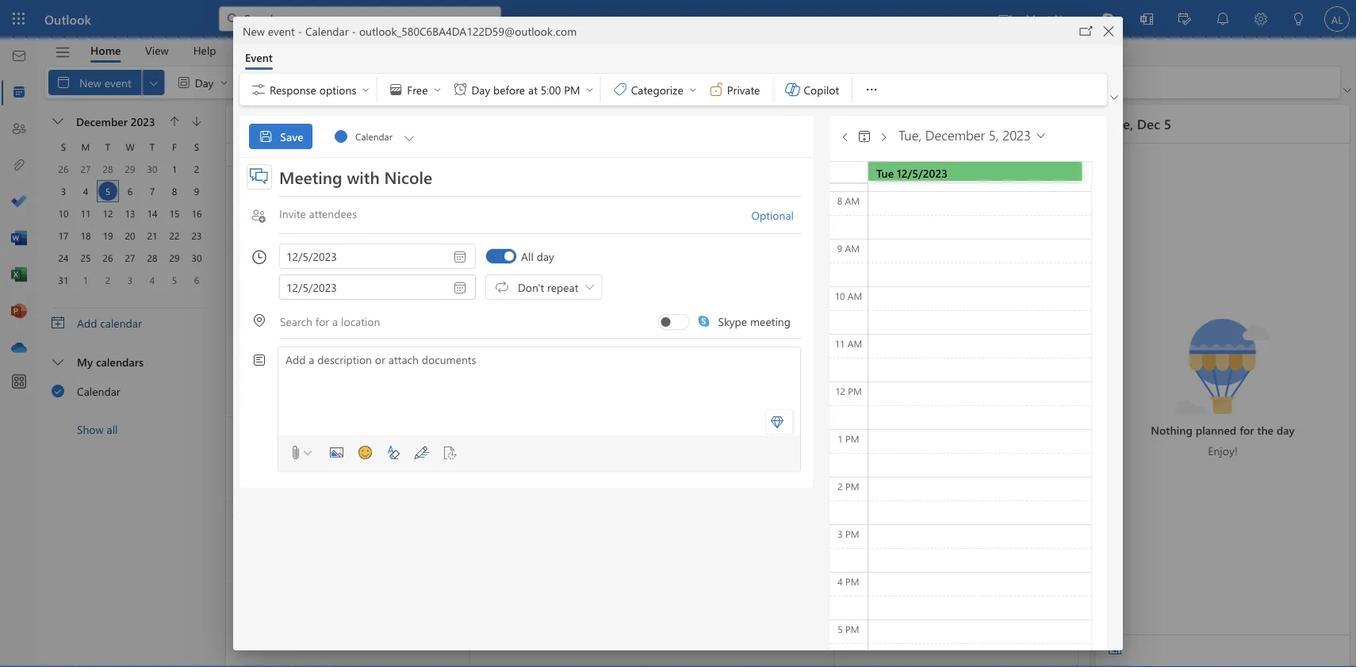 Task type: locate. For each thing, give the bounding box(es) containing it.
2 button
[[187, 159, 206, 179], [98, 271, 117, 290]]

0 horizontal spatial  button
[[46, 110, 71, 133]]

1 horizontal spatial day
[[1277, 423, 1296, 437]]

30 up 7 button
[[147, 163, 157, 175]]

nov
[[232, 171, 253, 185]]

6 button
[[121, 182, 140, 201], [187, 271, 206, 290]]

outlook link
[[44, 0, 91, 38]]

0 vertical spatial 
[[393, 75, 409, 90]]

30 down 23 button
[[192, 252, 202, 264]]

add for add calendar
[[77, 316, 97, 330]]

2 horizontal spatial 6
[[964, 589, 970, 603]]

today button
[[236, 111, 299, 136]]

0 horizontal spatial 28 button
[[98, 159, 117, 179]]

11 down 10 am
[[835, 337, 846, 350]]

0 vertical spatial 29
[[125, 163, 135, 175]]


[[840, 131, 852, 143]]

21 right "20" 'button'
[[147, 229, 157, 242]]

t right wednesday element
[[150, 140, 155, 153]]

application containing tue, dec 5
[[0, 0, 1357, 667]]

1 horizontal spatial dec
[[1138, 115, 1161, 133]]

0 vertical spatial 19
[[103, 229, 113, 242]]

3 pm
[[838, 528, 860, 540]]

26 button
[[54, 159, 73, 179], [98, 248, 117, 267]]

 right the 5, at the top right
[[1035, 128, 1048, 142]]

28 down tuesday element
[[103, 163, 113, 175]]

7 button
[[143, 182, 162, 201]]

 button
[[852, 122, 878, 148]]

1 down '25'
[[83, 274, 88, 286]]

tab list
[[79, 38, 229, 63]]

 button up the tue, dec 5
[[1108, 90, 1122, 106]]


[[627, 75, 643, 90]]

s right the f
[[194, 140, 199, 153]]

29 down 22 button
[[169, 252, 180, 264]]

14 inside button
[[147, 207, 157, 220]]

12 up 1 pm
[[836, 385, 846, 398]]

0 vertical spatial 5 button
[[98, 182, 117, 201]]

0 vertical spatial 6
[[128, 185, 133, 198]]

view
[[145, 43, 169, 58]]

5 button inside cell
[[98, 182, 117, 201]]

6 button left 7 button
[[121, 182, 140, 201]]

am for 9 am
[[846, 242, 860, 255]]

0 horizontal spatial t
[[105, 140, 110, 153]]

1 horizontal spatial 1 button
[[165, 159, 184, 179]]

29 button down wednesday element
[[121, 159, 140, 179]]

9 inside tue, december 5, 2023 document
[[838, 242, 843, 255]]

11
[[81, 207, 91, 220], [835, 337, 846, 350], [354, 338, 366, 352]]

2 down saturday element
[[194, 163, 199, 175]]

0 horizontal spatial -
[[298, 23, 302, 38]]

3 button up calendar
[[121, 271, 140, 290]]

11 inside 11 button
[[81, 207, 91, 220]]

pm up 5 pm
[[846, 575, 860, 588]]

10 up 11 am
[[835, 290, 846, 302]]

 left month
[[393, 75, 409, 90]]

t
[[105, 140, 110, 153], [150, 140, 155, 153]]

day right 'all'
[[537, 249, 554, 264]]

list box inside application
[[39, 347, 220, 444]]

0 horizontal spatial 30
[[147, 163, 157, 175]]

pm down 1 pm
[[846, 480, 860, 493]]

17
[[58, 229, 69, 242], [232, 421, 244, 436]]

  
[[840, 129, 890, 144]]

1 horizontal spatial t
[[150, 140, 155, 153]]

home
[[90, 43, 121, 58]]

8 up 15 button
[[172, 185, 177, 198]]

excel image
[[11, 267, 27, 283]]

0 horizontal spatial 29 button
[[121, 159, 140, 179]]

skype meeting image
[[661, 317, 671, 327]]

 button
[[1098, 20, 1120, 42]]

2 vertical spatial 10
[[232, 338, 244, 352]]

0 horizontal spatial 1 button
[[76, 271, 95, 290]]

4 up 5 pm
[[838, 575, 843, 588]]

 right free
[[433, 85, 442, 94]]

0 horizontal spatial 30 button
[[143, 159, 162, 179]]

none field containing 
[[333, 124, 418, 149]]

- up  week at left top
[[352, 23, 356, 38]]

13 left 14 button
[[125, 207, 135, 220]]

am down 10 am
[[848, 337, 863, 350]]

18 inside button
[[81, 229, 91, 242]]

pm down 2 pm
[[846, 528, 860, 540]]

1 vertical spatial 31
[[232, 589, 244, 603]]

0 horizontal spatial 26
[[58, 163, 69, 175]]

26 down "19" 'button'
[[103, 252, 113, 264]]

14 left 15 button
[[147, 207, 157, 220]]

27 down "monday" element
[[81, 163, 91, 175]]

3
[[61, 185, 66, 198], [232, 254, 238, 269], [128, 274, 133, 286], [838, 528, 843, 540]]

0 horizontal spatial 29
[[125, 163, 135, 175]]

onedrive image
[[11, 340, 27, 356]]

1 vertical spatial 1 button
[[76, 271, 95, 290]]

26
[[58, 163, 69, 175], [256, 171, 268, 185], [103, 252, 113, 264]]

24
[[58, 252, 69, 264], [232, 505, 244, 520]]

dec 1
[[842, 171, 870, 185]]

20 button
[[121, 226, 140, 245]]

monday element
[[75, 136, 97, 158]]

0 horizontal spatial add
[[77, 316, 97, 330]]

5 button down 22 button
[[165, 271, 184, 290]]

meet now
[[1026, 11, 1078, 25]]

28 button down 21 button
[[143, 248, 162, 267]]

1 pm
[[838, 432, 860, 445]]

w
[[126, 140, 135, 153]]

3 left 
[[232, 254, 238, 269]]

1 horizontal spatial 19
[[476, 421, 488, 436]]

0 vertical spatial 6 button
[[121, 182, 140, 201]]


[[612, 82, 628, 98]]

0 horizontal spatial 23
[[192, 229, 202, 242]]

2023 up thursday element on the top left
[[131, 114, 155, 129]]

tab list inside application
[[79, 38, 229, 63]]

0 vertical spatial dec
[[1138, 115, 1161, 133]]

26 down sunday element
[[58, 163, 69, 175]]

0 horizontal spatial 4 button
[[76, 182, 95, 201]]

to do image
[[11, 194, 27, 210]]

outlook banner
[[0, 0, 1357, 38]]

2023 right the 5, at the top right
[[1003, 126, 1032, 144]]

 inside new group
[[393, 75, 409, 90]]

0 vertical spatial 18
[[81, 229, 91, 242]]

15 right 14 button
[[169, 207, 180, 220]]

12 down 5 cell
[[103, 207, 113, 220]]

9
[[194, 185, 199, 198], [838, 242, 843, 255], [964, 254, 970, 269]]

1 horizontal spatial -
[[352, 23, 356, 38]]


[[999, 12, 1012, 25]]

1 horizontal spatial 10
[[232, 338, 244, 352]]

0 horizontal spatial 12
[[103, 207, 113, 220]]

pm for 12 pm
[[849, 385, 862, 398]]

8 down dec 1
[[838, 194, 843, 207]]

0 vertical spatial 28
[[103, 163, 113, 175]]

18
[[81, 229, 91, 242], [354, 421, 366, 436]]

26 for 26 "button" to the bottom
[[103, 252, 113, 264]]


[[864, 82, 880, 98]]

1 vertical spatial 30 button
[[187, 248, 206, 267]]

1 horizontal spatial 29 button
[[165, 248, 184, 267]]

 right options
[[361, 85, 371, 94]]

28 button down tuesday element
[[98, 159, 117, 179]]

1 vertical spatial 10
[[835, 290, 846, 302]]

0 horizontal spatial 24
[[58, 252, 69, 264]]

1 horizontal spatial  button
[[1108, 90, 1122, 106]]

28 button
[[98, 159, 117, 179], [143, 248, 162, 267]]

1 button down '25'
[[76, 271, 95, 290]]

0 vertical spatial 22
[[169, 229, 180, 242]]

0 vertical spatial  button
[[1108, 90, 1122, 106]]

5 inside document
[[838, 623, 843, 636]]

day
[[472, 82, 491, 97]]

22 inside button
[[169, 229, 180, 242]]

don't
[[518, 280, 544, 294]]

 inside the  response options 
[[361, 85, 371, 94]]

 response options 
[[251, 82, 371, 98]]

0 vertical spatial calendar
[[305, 23, 349, 38]]

30 button down 23 button
[[187, 248, 206, 267]]

1 horizontal spatial add
[[286, 352, 306, 367]]

12 inside 12 button
[[103, 207, 113, 220]]

29 for the bottom the 29 button
[[169, 252, 180, 264]]

15 up 12 pm
[[842, 338, 854, 352]]

27 button down "20" 'button'
[[121, 248, 140, 267]]

12 pm
[[836, 385, 862, 398]]

 button up sunday element
[[46, 110, 71, 133]]

pm up 1 pm
[[849, 385, 862, 398]]

am up 11 am
[[848, 290, 863, 302]]

1 horizontal spatial 30
[[192, 252, 202, 264]]

18 up insert emojis and gifs icon
[[354, 421, 366, 436]]

1 horizontal spatial 23
[[964, 421, 976, 436]]

26 button down "19" 'button'
[[98, 248, 117, 267]]

10 am
[[835, 290, 863, 302]]

1 horizontal spatial 11
[[354, 338, 366, 352]]

2 down 1 pm
[[838, 480, 843, 493]]

0 horizontal spatial 18
[[81, 229, 91, 242]]

list box
[[39, 347, 220, 444]]

 up sunday element
[[52, 116, 63, 127]]

10 left 
[[232, 338, 244, 352]]

1 horizontal spatial 2023
[[1003, 126, 1032, 144]]

18 down 11 button
[[81, 229, 91, 242]]

26 right nov
[[256, 171, 268, 185]]

 left all day icon
[[452, 249, 468, 265]]

month
[[412, 75, 445, 90]]

15 inside button
[[169, 207, 180, 220]]

m
[[81, 140, 90, 153]]

1 button
[[165, 159, 184, 179], [76, 271, 95, 290]]

1 s from the left
[[61, 140, 66, 153]]

add left a
[[286, 352, 306, 367]]

calendar inside tue, december 5, 2023 document
[[305, 23, 349, 38]]

2 t from the left
[[150, 140, 155, 153]]

powerpoint image
[[11, 304, 27, 320]]

help button
[[181, 38, 228, 63]]


[[252, 312, 267, 328]]

None field
[[333, 124, 418, 149]]

agenda view section
[[1097, 105, 1351, 667]]

1 t from the left
[[105, 140, 110, 153]]

 button
[[1103, 639, 1128, 664]]

22 button
[[165, 226, 184, 245]]

copilot
[[804, 82, 840, 97]]

1 vertical spatial 6
[[194, 274, 199, 286]]

0 horizontal spatial 22
[[169, 229, 180, 242]]

13 button
[[121, 204, 140, 223]]

add
[[77, 316, 97, 330], [286, 352, 306, 367]]

1 horizontal spatial 4 button
[[143, 271, 162, 290]]

14 down skype
[[720, 338, 732, 352]]

0 horizontal spatial 17
[[58, 229, 69, 242]]

4 pm
[[838, 575, 860, 588]]

tuesday
[[476, 149, 509, 162]]

1 vertical spatial 28 button
[[143, 248, 162, 267]]

or
[[375, 352, 386, 367]]

- right event
[[298, 23, 302, 38]]

0 vertical spatial 17
[[58, 229, 69, 242]]

1 horizontal spatial calendar
[[305, 23, 349, 38]]

friday element
[[163, 136, 186, 158]]

24 inside button
[[58, 252, 69, 264]]

2 down saturday
[[964, 171, 970, 185]]

 button
[[337, 111, 363, 136], [401, 124, 418, 149]]

1 horizontal spatial 3 button
[[121, 271, 140, 290]]

2023 inside button
[[131, 114, 155, 129]]

0 horizontal spatial 27
[[81, 163, 91, 175]]

Invite attendees text field
[[279, 206, 741, 224]]

show
[[77, 422, 104, 437]]

6 for 6 button to the top
[[128, 185, 133, 198]]


[[1111, 94, 1119, 102], [52, 116, 63, 127], [52, 357, 63, 368]]

calendar down the my calendars
[[77, 384, 120, 399]]

1 horizontal spatial 2 button
[[187, 159, 206, 179]]

 inside  free 
[[433, 85, 442, 94]]

2 - from the left
[[352, 23, 356, 38]]

 button right the monday
[[401, 124, 418, 149]]

1 vertical spatial add
[[286, 352, 306, 367]]

0 horizontal spatial 27 button
[[76, 159, 95, 179]]

 button
[[186, 110, 208, 133]]

20
[[125, 229, 135, 242], [598, 421, 610, 436]]

0 horizontal spatial december
[[76, 114, 128, 129]]

1 horizontal spatial s
[[194, 140, 199, 153]]

16 button
[[187, 204, 206, 223]]

1 - from the left
[[298, 23, 302, 38]]

10 up 17 button
[[58, 207, 69, 220]]

0 horizontal spatial 14
[[147, 207, 157, 220]]

1 horizontal spatial 18
[[354, 421, 366, 436]]

 up search for a location field
[[452, 280, 468, 296]]

documents
[[422, 352, 477, 367]]

1 vertical spatial 23
[[964, 421, 976, 436]]

 left  at the right of page
[[689, 85, 698, 94]]

13 down don't repeat field
[[598, 338, 610, 352]]

10 inside button
[[58, 207, 69, 220]]

2023 inside document
[[1003, 126, 1032, 144]]

1 vertical spatial 28
[[147, 252, 157, 264]]

20 inside "20" 'button'
[[125, 229, 135, 242]]

1 horizontal spatial 28
[[147, 252, 157, 264]]

1 horizontal spatial 12
[[476, 338, 488, 352]]

3 down 2 pm
[[838, 528, 843, 540]]

0 horizontal spatial tue,
[[899, 126, 922, 144]]

list box containing my calendars
[[39, 347, 220, 444]]

skype
[[718, 314, 748, 329]]

add inside text box
[[286, 352, 306, 367]]

for
[[1240, 423, 1255, 437]]

2 horizontal spatial 26
[[256, 171, 268, 185]]

0 horizontal spatial 5 button
[[98, 182, 117, 201]]

tue, december 5, 2023 document
[[0, 0, 1357, 667]]

28 down 21 button
[[147, 252, 157, 264]]

11 up 18 button
[[81, 207, 91, 220]]

6 button down 23 button
[[187, 271, 206, 290]]

am for 11 am
[[848, 337, 863, 350]]

dec inside agenda view section
[[1138, 115, 1161, 133]]

pm right the 5:00
[[564, 82, 581, 97]]

8
[[172, 185, 177, 198], [838, 194, 843, 207], [842, 254, 848, 269]]

 share
[[627, 75, 674, 90]]

meeting
[[751, 314, 791, 329]]

4 button left 5 cell
[[76, 182, 95, 201]]

 up the tue, dec 5
[[1111, 94, 1119, 102]]

tuesday element
[[97, 136, 119, 158]]

22
[[169, 229, 180, 242], [842, 421, 854, 436]]

my
[[77, 354, 93, 369]]

9 inside button
[[194, 185, 199, 198]]

19 button
[[98, 226, 117, 245]]

2 button down saturday element
[[187, 159, 206, 179]]

f
[[172, 140, 177, 153]]

3 button up 10 button
[[54, 182, 73, 201]]

1 horizontal spatial 14
[[720, 338, 732, 352]]

30
[[147, 163, 157, 175], [192, 252, 202, 264]]

1 vertical spatial 6 button
[[187, 271, 206, 290]]

1 vertical spatial 18
[[354, 421, 366, 436]]

a
[[309, 352, 315, 367]]

2 button up add calendar
[[98, 271, 117, 290]]

 day before at 5:00 pm 
[[453, 82, 595, 98]]

tue, inside tue, december 5, 2023 document
[[899, 126, 922, 144]]

2 inside tue, december 5, 2023 document
[[838, 480, 843, 493]]

 categorize 
[[612, 82, 698, 98]]

 button right 
[[337, 111, 363, 136]]

1 down 12 pm
[[838, 432, 843, 445]]


[[393, 75, 409, 90], [452, 249, 468, 265], [452, 280, 468, 296]]

tue, inside agenda view section
[[1109, 115, 1134, 133]]

12 down search for a location field
[[476, 338, 488, 352]]

30 button up 7 button
[[143, 159, 162, 179]]

1 vertical spatial 21
[[720, 421, 732, 436]]

december up saturday
[[926, 126, 986, 144]]

am up 10 am
[[846, 242, 860, 255]]

1 horizontal spatial 22
[[842, 421, 854, 436]]

13 inside button
[[125, 207, 135, 220]]

 left 
[[585, 85, 595, 94]]

31 inside 31 button
[[58, 274, 69, 286]]

22 down 12 pm
[[842, 421, 854, 436]]

view button
[[133, 38, 181, 63]]

tab list containing home
[[79, 38, 229, 63]]

11 inside tue, december 5, 2023 document
[[835, 337, 846, 350]]

1 horizontal spatial 26 button
[[98, 248, 117, 267]]

calendar right event
[[305, 23, 349, 38]]

day inside nothing planned for the day enjoy!
[[1277, 423, 1296, 437]]

11 am
[[835, 337, 863, 350]]

outlook_580c6ba4da122d59@outlook.com
[[359, 23, 577, 38]]

15
[[169, 207, 180, 220], [842, 338, 854, 352]]

application
[[0, 0, 1357, 667]]

0 vertical spatial 30 button
[[143, 159, 162, 179]]

0 vertical spatial 12
[[103, 207, 113, 220]]

tue, december 5, 2023 
[[899, 126, 1048, 144]]

12 inside tue, december 5, 2023 document
[[836, 385, 846, 398]]

17 button
[[54, 226, 73, 245]]

pm for 3 pm
[[846, 528, 860, 540]]

29 button
[[121, 159, 140, 179], [165, 248, 184, 267]]

2 s from the left
[[194, 140, 199, 153]]

4 up the end date text box
[[354, 254, 360, 269]]

don't repeat
[[518, 280, 579, 294]]

pm for 1 pm
[[846, 432, 860, 445]]

1 vertical spatial 17
[[232, 421, 244, 436]]

27 button
[[76, 159, 95, 179], [121, 248, 140, 267]]

22 right 21 button
[[169, 229, 180, 242]]

tue, for tue, dec 5
[[1109, 115, 1134, 133]]

1 horizontal spatial 24
[[232, 505, 244, 520]]

1 vertical spatial dec
[[842, 171, 861, 185]]

2 horizontal spatial 10
[[835, 290, 846, 302]]

1 button up 8 button
[[165, 159, 184, 179]]

0 horizontal spatial 2 button
[[98, 271, 117, 290]]

 button
[[438, 440, 463, 466]]

4 button down 21 button
[[143, 271, 162, 290]]

 button
[[47, 39, 79, 66]]

 for the end date text box
[[452, 280, 468, 296]]

 inside  day before at 5:00 pm 
[[585, 85, 595, 94]]

2 pm
[[838, 480, 860, 493]]

1 horizontal spatial 20
[[598, 421, 610, 436]]

s left "monday" element
[[61, 140, 66, 153]]

0 vertical spatial 3 button
[[54, 182, 73, 201]]

0 vertical spatial 15
[[169, 207, 180, 220]]

december inside tue, december 5, 2023 document
[[926, 126, 986, 144]]

11 left or
[[354, 338, 366, 352]]

0 horizontal spatial 9
[[194, 185, 199, 198]]

0 vertical spatial 21
[[147, 229, 157, 242]]



Task type: describe. For each thing, give the bounding box(es) containing it.
show all button
[[39, 415, 220, 444]]

0 vertical spatial 29 button
[[121, 159, 140, 179]]


[[1103, 24, 1116, 38]]

0 horizontal spatial  button
[[337, 111, 363, 136]]

calendars
[[96, 354, 144, 369]]

4 left 5 cell
[[83, 185, 88, 198]]

8 inside tue, december 5, 2023 document
[[838, 194, 843, 207]]

december 2023
[[76, 114, 155, 129]]

17 inside button
[[58, 229, 69, 242]]

all day
[[521, 249, 554, 264]]

tue, december 5, 2023 dialog
[[0, 0, 1357, 667]]

21 inside button
[[147, 229, 157, 242]]

wednesday
[[598, 149, 646, 162]]

word image
[[11, 231, 27, 247]]

home button
[[79, 38, 133, 63]]

3 inside document
[[838, 528, 843, 540]]

add calendar
[[77, 316, 142, 330]]

am for 8 am
[[846, 194, 860, 207]]

pm inside  day before at 5:00 pm 
[[564, 82, 581, 97]]


[[708, 82, 724, 98]]

pm for 2 pm
[[846, 480, 860, 493]]


[[333, 129, 349, 144]]

t for thursday element on the top left
[[150, 140, 155, 153]]

tags group
[[604, 74, 770, 102]]

1 horizontal spatial 21
[[720, 421, 732, 436]]

2 horizontal spatial 9
[[964, 254, 970, 269]]

insert emojis and gifs image
[[352, 440, 378, 466]]

1 up 8 button
[[172, 163, 177, 175]]

people image
[[11, 121, 27, 137]]


[[494, 279, 510, 295]]


[[252, 352, 267, 368]]

31 button
[[54, 271, 73, 290]]

1 horizontal spatial 15
[[842, 338, 854, 352]]

description
[[318, 352, 372, 367]]

1 horizontal spatial 30 button
[[187, 248, 206, 267]]

insert pictures inline image
[[324, 440, 349, 466]]

sunday
[[232, 149, 263, 162]]

10 button
[[54, 204, 73, 223]]

week
[[286, 75, 312, 90]]

outlook
[[44, 10, 91, 27]]

1 vertical spatial 19
[[476, 421, 488, 436]]

files image
[[11, 158, 27, 174]]

t for tuesday element
[[105, 140, 110, 153]]

0 horizontal spatial calendar
[[77, 384, 120, 399]]

23 inside button
[[192, 229, 202, 242]]

2 horizontal spatial 27
[[354, 171, 366, 185]]

mail image
[[11, 48, 27, 64]]

1 horizontal spatial 17
[[232, 421, 244, 436]]

 week
[[329, 75, 375, 90]]

 private
[[708, 82, 760, 98]]


[[238, 75, 254, 90]]

18 button
[[76, 226, 95, 245]]

 button inside tue, december 5, 2023 document
[[1108, 90, 1122, 106]]

1 left tue
[[864, 171, 870, 185]]

print
[[710, 75, 733, 90]]

0 vertical spatial 27 button
[[76, 159, 95, 179]]

pm for 5 pm
[[846, 623, 860, 636]]

event
[[245, 50, 273, 65]]

1 vertical spatial 27 button
[[121, 248, 140, 267]]


[[52, 317, 64, 329]]


[[54, 44, 71, 61]]

1 horizontal spatial  button
[[401, 124, 418, 149]]

editor image
[[409, 440, 435, 466]]

12/5/2023
[[898, 166, 948, 181]]

 inside tue, december 5, 2023 
[[1035, 128, 1048, 142]]

 right select a calendar text box
[[402, 130, 417, 146]]

week
[[348, 75, 375, 90]]

1 vertical spatial 29 button
[[165, 248, 184, 267]]

1 vertical spatial 3 button
[[121, 271, 140, 290]]

4 inside tue, december 5, 2023 document
[[838, 575, 843, 588]]

Repeat: field
[[513, 279, 601, 296]]

1 vertical spatial 30
[[192, 252, 202, 264]]


[[1080, 24, 1094, 38]]

1 vertical spatial 24
[[232, 505, 244, 520]]

1 vertical spatial 
[[52, 116, 63, 127]]

1 vertical spatial 13
[[598, 338, 610, 352]]

sunday element
[[52, 136, 75, 158]]

5:00
[[541, 82, 561, 97]]

1 horizontal spatial 31
[[232, 589, 244, 603]]


[[878, 131, 890, 143]]

0 horizontal spatial dec
[[842, 171, 861, 185]]

saturday element
[[186, 136, 208, 158]]

5 inside agenda view section
[[1165, 115, 1172, 133]]

thursday
[[720, 149, 758, 162]]

meet
[[1026, 11, 1052, 25]]

nothing planned for the day enjoy!
[[1152, 423, 1296, 458]]

2 vertical spatial 
[[52, 357, 63, 368]]

8 inside button
[[172, 185, 177, 198]]


[[258, 129, 274, 144]]

Add details for the event text field
[[279, 158, 801, 196]]

am for 10 am
[[848, 290, 863, 302]]


[[251, 82, 267, 98]]


[[329, 75, 345, 90]]

event button
[[233, 45, 285, 70]]

Search for a location field
[[279, 308, 655, 332]]


[[52, 384, 65, 397]]

options group
[[380, 74, 597, 102]]

11 button
[[76, 204, 95, 223]]

1 vertical spatial 4 button
[[143, 271, 162, 290]]

calendar image
[[11, 85, 27, 101]]

26 for 26 "button" to the top
[[58, 163, 69, 175]]

left-rail-appbar navigation
[[3, 38, 35, 367]]

1 horizontal spatial 5 button
[[165, 271, 184, 290]]

event
[[268, 23, 295, 38]]

help
[[193, 43, 216, 58]]

 right 
[[344, 117, 356, 130]]

thursday element
[[141, 136, 163, 158]]

0 vertical spatial 4 button
[[76, 182, 95, 201]]

0 vertical spatial 2 button
[[187, 159, 206, 179]]

End date text field
[[280, 275, 475, 299]]


[[691, 75, 707, 90]]

day inside tue, december 5, 2023 document
[[537, 249, 554, 264]]

options
[[320, 82, 357, 97]]

response
[[270, 82, 317, 97]]

6 for 6 button to the right
[[194, 274, 199, 286]]

8 am
[[838, 194, 860, 207]]

tue, for tue, december 5, 2023 
[[899, 126, 922, 144]]

2 up add calendar
[[105, 274, 110, 286]]

9 am
[[838, 242, 860, 255]]

 print
[[691, 75, 733, 90]]

3 up 10 button
[[61, 185, 66, 198]]

Select a calendar text field
[[349, 124, 401, 149]]

s for sunday element
[[61, 140, 66, 153]]

today
[[252, 116, 282, 131]]

Add a description or attach documents, press Alt+F10 to exit text field
[[286, 352, 794, 409]]

calendar
[[100, 316, 142, 330]]

nothing
[[1152, 423, 1193, 437]]

 inside the ' categorize '
[[689, 85, 698, 94]]

add for add a description or attach documents
[[286, 352, 306, 367]]

1 vertical spatial 26 button
[[98, 248, 117, 267]]

 save
[[258, 129, 304, 144]]

25
[[81, 252, 91, 264]]

share group
[[619, 67, 742, 95]]

29 for the topmost the 29 button
[[125, 163, 135, 175]]

s for saturday element
[[194, 140, 199, 153]]

27 for bottom 27 button
[[125, 252, 135, 264]]

 free 
[[388, 82, 442, 98]]

5 inside cell
[[105, 185, 111, 198]]

27 for 27 button to the top
[[81, 163, 91, 175]]

 for start date text field
[[452, 249, 468, 265]]

 button
[[878, 122, 890, 148]]

23 button
[[187, 226, 206, 245]]

5 pm
[[838, 623, 860, 636]]

19 inside 'button'
[[103, 229, 113, 242]]

more apps image
[[11, 375, 27, 390]]

private
[[727, 82, 760, 97]]

1 horizontal spatial 6 button
[[187, 271, 206, 290]]

share
[[646, 75, 674, 90]]

1 vertical spatial 12
[[476, 338, 488, 352]]

8 up 10 am
[[842, 254, 848, 269]]

1 vertical spatial 2 button
[[98, 271, 117, 290]]

december inside december 2023 button
[[76, 114, 128, 129]]

copilot button
[[777, 77, 849, 102]]

all day image
[[505, 252, 514, 261]]

categorize
[[631, 82, 684, 97]]

3 up calendar
[[128, 274, 133, 286]]

Start date text field
[[280, 244, 475, 268]]

4 down 21 button
[[150, 274, 155, 286]]

1 horizontal spatial 28 button
[[143, 248, 162, 267]]

0 horizontal spatial 3 button
[[54, 182, 73, 201]]

tue, dec 5
[[1109, 115, 1172, 133]]

attach
[[389, 352, 419, 367]]

1 vertical spatial 22
[[842, 421, 854, 436]]

0 vertical spatial 26 button
[[54, 159, 73, 179]]

5,
[[989, 126, 999, 144]]


[[444, 447, 457, 459]]


[[388, 82, 404, 98]]

 button
[[766, 409, 794, 435]]

8 button
[[165, 182, 184, 201]]

show formatting options image
[[381, 440, 406, 466]]

new group
[[48, 67, 537, 98]]

5 cell
[[97, 180, 119, 202]]

25 button
[[76, 248, 95, 267]]

wednesday element
[[119, 136, 141, 158]]

 inside tue, december 5, 2023 document
[[1111, 94, 1119, 102]]

0 vertical spatial 30
[[147, 163, 157, 175]]

friday
[[842, 149, 867, 162]]

 button
[[305, 111, 331, 136]]

repeat
[[548, 280, 579, 294]]

new
[[243, 23, 265, 38]]

free
[[407, 82, 428, 97]]


[[312, 117, 325, 130]]

10 inside tue, december 5, 2023 document
[[835, 290, 846, 302]]

pm for 4 pm
[[846, 575, 860, 588]]

1 inside tue, december 5, 2023 document
[[838, 432, 843, 445]]


[[192, 117, 202, 126]]



Task type: vqa. For each thing, say whether or not it's contained in the screenshot.
5
yes



